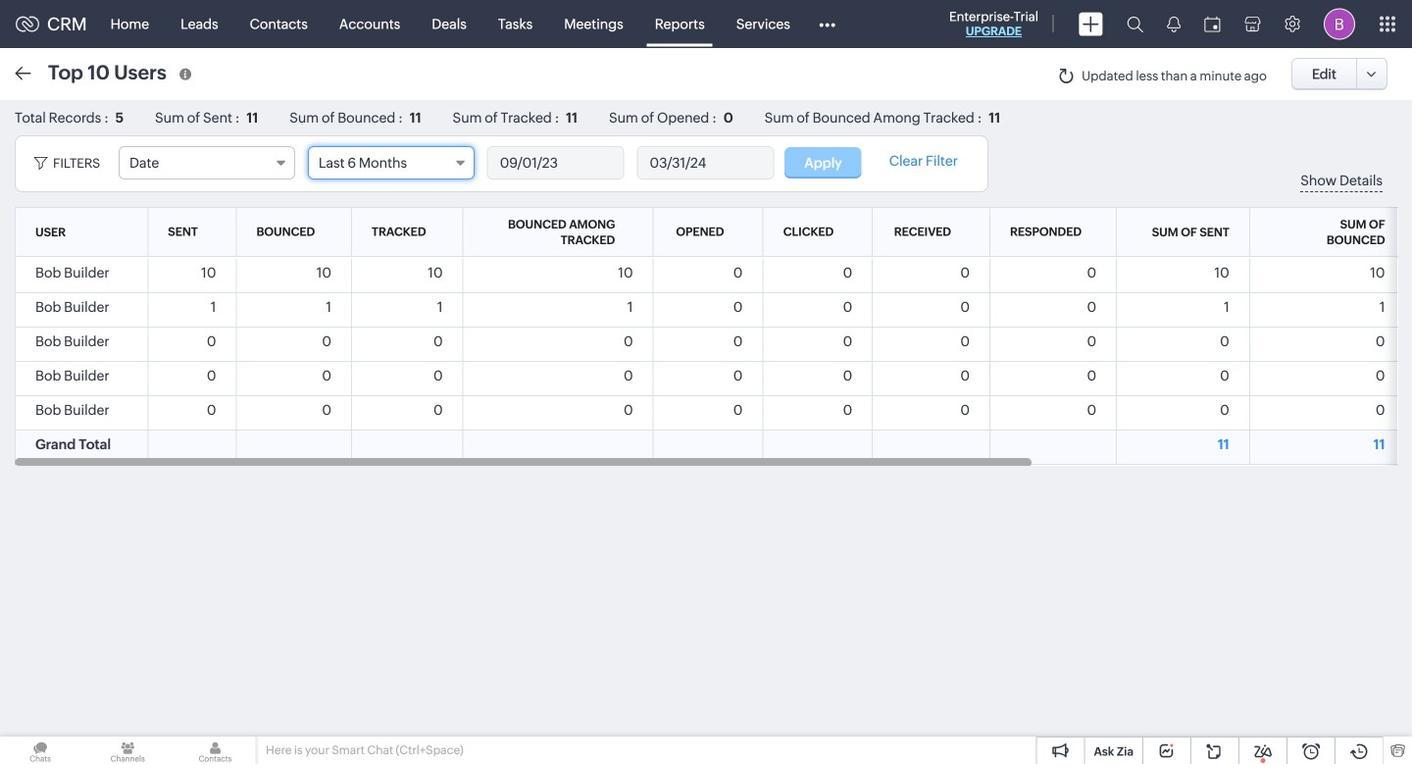 Task type: vqa. For each thing, say whether or not it's contained in the screenshot.
chats image
yes



Task type: describe. For each thing, give the bounding box(es) containing it.
logo image
[[16, 16, 39, 32]]

Other Modules field
[[806, 8, 848, 40]]

create menu element
[[1067, 0, 1115, 48]]

signals element
[[1155, 0, 1193, 48]]

calendar image
[[1205, 16, 1221, 32]]

create menu image
[[1079, 12, 1103, 36]]



Task type: locate. For each thing, give the bounding box(es) containing it.
profile image
[[1324, 8, 1356, 40]]

profile element
[[1312, 0, 1367, 48]]

1 horizontal spatial mm/dd/yy text field
[[638, 147, 773, 179]]

search image
[[1127, 16, 1144, 32]]

signals image
[[1167, 16, 1181, 32]]

1 mm/dd/yy text field from the left
[[488, 147, 624, 179]]

2 mm/dd/yy text field from the left
[[638, 147, 773, 179]]

None field
[[119, 146, 295, 180], [308, 146, 475, 180], [119, 146, 295, 180], [308, 146, 475, 180]]

contacts image
[[175, 737, 256, 764]]

channels image
[[87, 737, 168, 764]]

MM/DD/YY text field
[[488, 147, 624, 179], [638, 147, 773, 179]]

0 horizontal spatial mm/dd/yy text field
[[488, 147, 624, 179]]

chats image
[[0, 737, 81, 764]]

search element
[[1115, 0, 1155, 48]]



